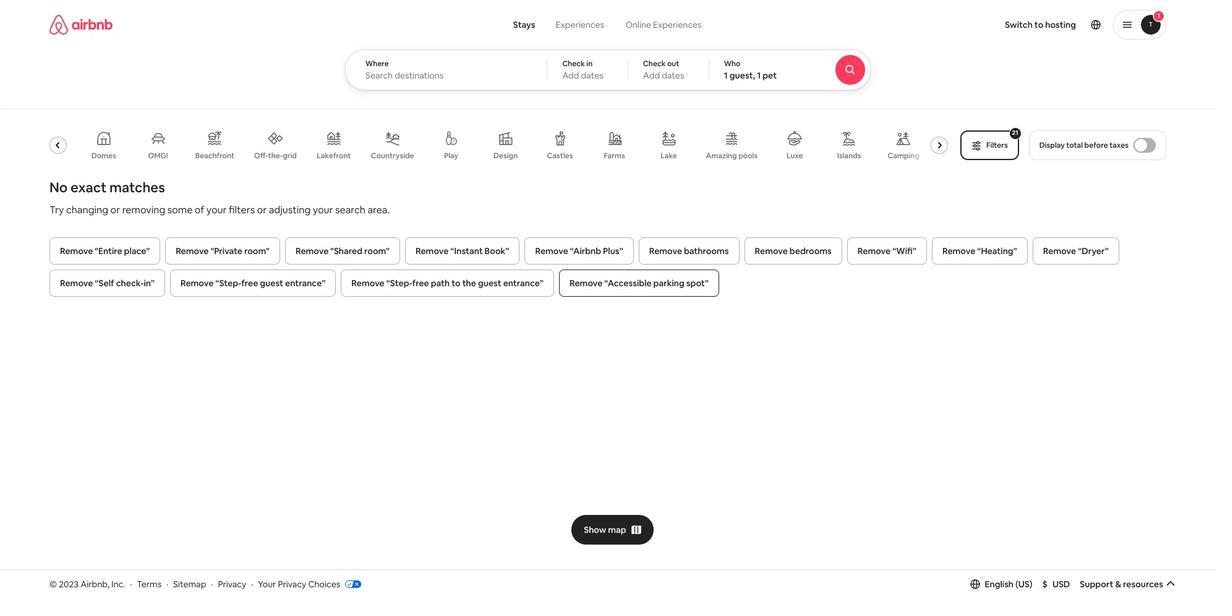 Task type: vqa. For each thing, say whether or not it's contained in the screenshot.
Aguanga,
no



Task type: locate. For each thing, give the bounding box(es) containing it.
remove for remove "dryer"
[[1043, 246, 1076, 257]]

off-
[[254, 151, 268, 161]]

path
[[431, 278, 450, 289]]

matches
[[109, 179, 165, 196]]

experiences up in at the left of page
[[556, 19, 604, 30]]

remove "accessible parking spot" link
[[559, 270, 719, 297]]

remove "step-free path to the guest entrance" link
[[341, 270, 554, 297]]

design
[[494, 151, 518, 161]]

dates
[[581, 70, 603, 81], [662, 70, 684, 81]]

remove inside remove "entire place" link
[[60, 246, 93, 257]]

remove for remove bathrooms
[[649, 246, 682, 257]]

remove "heating"
[[942, 246, 1017, 257]]

none search field containing stays
[[345, 0, 905, 90]]

remove for remove "step-free guest entrance"
[[181, 278, 214, 289]]

1 horizontal spatial add
[[643, 70, 660, 81]]

remove "step-free guest entrance" link
[[170, 270, 336, 297]]

remove bathrooms
[[649, 246, 729, 257]]

no
[[49, 179, 68, 196]]

your privacy choices
[[258, 579, 340, 590]]

"step-
[[215, 278, 241, 289], [386, 278, 412, 289]]

resources
[[1123, 579, 1163, 590]]

1 "step- from the left
[[215, 278, 241, 289]]

place"
[[124, 246, 150, 257]]

2 or from the left
[[257, 203, 267, 216]]

remove inside remove "wifi" link
[[858, 246, 891, 257]]

free left 'path'
[[412, 278, 429, 289]]

taxes
[[1110, 140, 1129, 150]]

2 experiences from the left
[[653, 19, 702, 30]]

to left the on the top of page
[[452, 278, 461, 289]]

entrance" down book"
[[503, 278, 544, 289]]

·
[[130, 579, 132, 590], [166, 579, 168, 590], [211, 579, 213, 590], [251, 579, 253, 590]]

· right terms link on the left bottom
[[166, 579, 168, 590]]

beachfront
[[195, 151, 234, 161]]

2 horizontal spatial 1
[[1158, 12, 1160, 20]]

remove left "entire
[[60, 246, 93, 257]]

exact
[[71, 179, 107, 196]]

search
[[335, 203, 365, 216]]

dates inside check out add dates
[[662, 70, 684, 81]]

remove inside remove "heating" link
[[942, 246, 975, 257]]

area.
[[368, 203, 390, 216]]

"step- left 'path'
[[386, 278, 412, 289]]

add down 'online experiences'
[[643, 70, 660, 81]]

add for check out add dates
[[643, 70, 660, 81]]

dates inside check in add dates
[[581, 70, 603, 81]]

farms
[[604, 151, 625, 161]]

© 2023 airbnb, inc. ·
[[49, 579, 132, 590]]

remove "entire place" link
[[49, 237, 160, 265]]

your
[[258, 579, 276, 590]]

0 horizontal spatial guest
[[260, 278, 283, 289]]

filters button
[[961, 130, 1019, 160]]

or right 'filters'
[[257, 203, 267, 216]]

remove left "heating"
[[942, 246, 975, 257]]

castles
[[547, 151, 573, 161]]

"instant
[[450, 246, 483, 257]]

1 room" from the left
[[244, 246, 270, 257]]

1 horizontal spatial or
[[257, 203, 267, 216]]

lake
[[661, 151, 677, 161]]

remove for remove "entire place"
[[60, 246, 93, 257]]

2023
[[59, 579, 79, 590]]

add inside check in add dates
[[562, 70, 579, 81]]

the
[[462, 278, 476, 289]]

remove inside remove "dryer" 'link'
[[1043, 246, 1076, 257]]

1 experiences from the left
[[556, 19, 604, 30]]

check left in at the left of page
[[562, 59, 585, 69]]

0 horizontal spatial your
[[206, 203, 227, 216]]

online experiences
[[626, 19, 702, 30]]

remove "wifi"
[[858, 246, 916, 257]]

remove inside remove bathrooms "link"
[[649, 246, 682, 257]]

1 check from the left
[[562, 59, 585, 69]]

switch to hosting link
[[998, 12, 1084, 38]]

remove inside remove "instant book" link
[[416, 246, 449, 257]]

try changing or removing some of your filters or adjusting your search area.
[[49, 203, 390, 216]]

2 add from the left
[[643, 70, 660, 81]]

"private
[[211, 246, 242, 257]]

0 horizontal spatial to
[[452, 278, 461, 289]]

dates for check out add dates
[[662, 70, 684, 81]]

remove "airbnb plus" link
[[525, 237, 634, 265]]

remove inside remove "private room" link
[[176, 246, 209, 257]]

switch to hosting
[[1005, 19, 1076, 30]]

check out add dates
[[643, 59, 684, 81]]

sitemap
[[173, 579, 206, 590]]

· left your
[[251, 579, 253, 590]]

remove left bedrooms
[[755, 246, 788, 257]]

terms link
[[137, 579, 161, 590]]

1 horizontal spatial entrance"
[[503, 278, 544, 289]]

0 vertical spatial to
[[1035, 19, 1043, 30]]

experiences inside button
[[556, 19, 604, 30]]

remove "instant book"
[[416, 246, 509, 257]]

room" inside 'remove "shared room"' link
[[364, 246, 390, 257]]

remove inside 'remove "shared room"' link
[[296, 246, 329, 257]]

free for guest
[[241, 278, 258, 289]]

remove down "shared
[[351, 278, 384, 289]]

· right the inc.
[[130, 579, 132, 590]]

remove left "airbnb at the left top of page
[[535, 246, 568, 257]]

guest right the on the top of page
[[478, 278, 501, 289]]

online
[[626, 19, 651, 30]]

2 dates from the left
[[662, 70, 684, 81]]

switch
[[1005, 19, 1033, 30]]

remove for remove "accessible parking spot"
[[570, 278, 603, 289]]

0 horizontal spatial dates
[[581, 70, 603, 81]]

2 entrance" from the left
[[503, 278, 544, 289]]

experiences right online
[[653, 19, 702, 30]]

remove left the "self
[[60, 278, 93, 289]]

1 free from the left
[[241, 278, 258, 289]]

0 horizontal spatial add
[[562, 70, 579, 81]]

2 guest from the left
[[478, 278, 501, 289]]

1 horizontal spatial experiences
[[653, 19, 702, 30]]

guest down remove "private room"
[[260, 278, 283, 289]]

room" right "shared
[[364, 246, 390, 257]]

your
[[206, 203, 227, 216], [313, 203, 333, 216]]

check inside check out add dates
[[643, 59, 666, 69]]

1 horizontal spatial check
[[643, 59, 666, 69]]

privacy
[[218, 579, 246, 590], [278, 579, 306, 590]]

try
[[49, 203, 64, 216]]

None search field
[[345, 0, 905, 90]]

stays tab panel
[[345, 49, 905, 90]]

to
[[1035, 19, 1043, 30], [452, 278, 461, 289]]

remove for remove "instant book"
[[416, 246, 449, 257]]

0 horizontal spatial entrance"
[[285, 278, 326, 289]]

"entire
[[95, 246, 122, 257]]

1 horizontal spatial room"
[[364, 246, 390, 257]]

stays button
[[503, 12, 545, 37]]

remove "entire place"
[[60, 246, 150, 257]]

1 guest from the left
[[260, 278, 283, 289]]

room" inside remove "private room" link
[[244, 246, 270, 257]]

1 dates from the left
[[581, 70, 603, 81]]

your right of
[[206, 203, 227, 216]]

free for path
[[412, 278, 429, 289]]

check left out on the top of page
[[643, 59, 666, 69]]

total
[[1066, 140, 1083, 150]]

dates down in at the left of page
[[581, 70, 603, 81]]

remove left "private
[[176, 246, 209, 257]]

check for check in add dates
[[562, 59, 585, 69]]

remove for remove "airbnb plus"
[[535, 246, 568, 257]]

1 add from the left
[[562, 70, 579, 81]]

to right switch
[[1035, 19, 1043, 30]]

remove up 'path'
[[416, 246, 449, 257]]

remove inside remove bedrooms link
[[755, 246, 788, 257]]

remove left "shared
[[296, 246, 329, 257]]

remove bathrooms link
[[639, 237, 739, 265]]

2 "step- from the left
[[386, 278, 412, 289]]

1 or from the left
[[110, 203, 120, 216]]

or down no exact matches
[[110, 203, 120, 216]]

"step- down "private
[[215, 278, 241, 289]]

"dryer"
[[1078, 246, 1109, 257]]

dates down out on the top of page
[[662, 70, 684, 81]]

0 horizontal spatial room"
[[244, 246, 270, 257]]

$
[[1042, 579, 1048, 590]]

remove down "airbnb at the left top of page
[[570, 278, 603, 289]]

remove up the parking
[[649, 246, 682, 257]]

in"
[[144, 278, 155, 289]]

1 horizontal spatial your
[[313, 203, 333, 216]]

1 horizontal spatial free
[[412, 278, 429, 289]]

group
[[14, 121, 953, 169]]

inc.
[[111, 579, 125, 590]]

remove for remove "heating"
[[942, 246, 975, 257]]

privacy left your
[[218, 579, 246, 590]]

remove left "dryer"
[[1043, 246, 1076, 257]]

2 room" from the left
[[364, 246, 390, 257]]

remove inside remove "self check-in" link
[[60, 278, 93, 289]]

profile element
[[724, 0, 1166, 49]]

amazing for amazing pools
[[706, 151, 737, 161]]

1 horizontal spatial "step-
[[386, 278, 412, 289]]

add down experiences button
[[562, 70, 579, 81]]

0 horizontal spatial experiences
[[556, 19, 604, 30]]

1 horizontal spatial amazing
[[706, 151, 737, 161]]

0 horizontal spatial free
[[241, 278, 258, 289]]

entrance" down remove "shared room"
[[285, 278, 326, 289]]

· left the privacy link
[[211, 579, 213, 590]]

0 horizontal spatial privacy
[[218, 579, 246, 590]]

remove down remove "private room"
[[181, 278, 214, 289]]

privacy right your
[[278, 579, 306, 590]]

2 check from the left
[[643, 59, 666, 69]]

remove for remove bedrooms
[[755, 246, 788, 257]]

remove inside remove "airbnb plus" link
[[535, 246, 568, 257]]

add inside check out add dates
[[643, 70, 660, 81]]

remove inside remove "step-free path to the guest entrance" link
[[351, 278, 384, 289]]

grid
[[283, 151, 297, 161]]

room" for remove "private room"
[[244, 246, 270, 257]]

©
[[49, 579, 57, 590]]

0 horizontal spatial "step-
[[215, 278, 241, 289]]

0 horizontal spatial or
[[110, 203, 120, 216]]

remove "dryer" link
[[1033, 237, 1119, 265]]

who
[[724, 59, 741, 69]]

remove left '"wifi"'
[[858, 246, 891, 257]]

1 horizontal spatial privacy
[[278, 579, 306, 590]]

english (us)
[[985, 579, 1033, 590]]

remove "self check-in"
[[60, 278, 155, 289]]

"step- for path
[[386, 278, 412, 289]]

remove inside remove "step-free guest entrance" link
[[181, 278, 214, 289]]

remove for remove "self check-in"
[[60, 278, 93, 289]]

1
[[1158, 12, 1160, 20], [724, 70, 728, 81], [757, 70, 761, 81]]

amazing left views
[[14, 151, 45, 161]]

room" right "private
[[244, 246, 270, 257]]

amazing left pools at the right top of the page
[[706, 151, 737, 161]]

luxe
[[787, 151, 803, 161]]

your left search
[[313, 203, 333, 216]]

check inside check in add dates
[[562, 59, 585, 69]]

free down "private
[[241, 278, 258, 289]]

1 horizontal spatial dates
[[662, 70, 684, 81]]

add
[[562, 70, 579, 81], [643, 70, 660, 81]]

2 free from the left
[[412, 278, 429, 289]]

no exact matches
[[49, 179, 165, 196]]

islands
[[837, 151, 861, 161]]

0 horizontal spatial check
[[562, 59, 585, 69]]

domes
[[91, 151, 116, 161]]

map
[[608, 524, 626, 535]]

1 horizontal spatial guest
[[478, 278, 501, 289]]

0 horizontal spatial amazing
[[14, 151, 45, 161]]

1 horizontal spatial to
[[1035, 19, 1043, 30]]

2 your from the left
[[313, 203, 333, 216]]



Task type: describe. For each thing, give the bounding box(es) containing it.
Where field
[[366, 70, 527, 81]]

online experiences link
[[615, 12, 713, 37]]

who 1 guest, 1 pet
[[724, 59, 777, 81]]

add for check in add dates
[[562, 70, 579, 81]]

display
[[1039, 140, 1065, 150]]

what can we help you find? tab list
[[503, 12, 615, 37]]

&
[[1115, 579, 1121, 590]]

pools
[[739, 151, 758, 161]]

amazing pools
[[706, 151, 758, 161]]

filters
[[229, 203, 255, 216]]

"shared
[[330, 246, 362, 257]]

airbnb,
[[81, 579, 109, 590]]

"step- for guest
[[215, 278, 241, 289]]

english
[[985, 579, 1014, 590]]

room" for remove "shared room"
[[364, 246, 390, 257]]

remove "accessible parking spot"
[[570, 278, 709, 289]]

1 vertical spatial to
[[452, 278, 461, 289]]

out
[[667, 59, 679, 69]]

3 · from the left
[[211, 579, 213, 590]]

remove "shared room"
[[296, 246, 390, 257]]

guest inside remove "step-free guest entrance" link
[[260, 278, 283, 289]]

show
[[584, 524, 606, 535]]

"airbnb
[[570, 246, 601, 257]]

filters
[[986, 140, 1008, 150]]

group containing amazing views
[[14, 121, 953, 169]]

support & resources button
[[1080, 579, 1176, 590]]

remove "private room"
[[176, 246, 270, 257]]

1 horizontal spatial 1
[[757, 70, 761, 81]]

0 horizontal spatial 1
[[724, 70, 728, 81]]

adjusting
[[269, 203, 311, 216]]

remove for remove "shared room"
[[296, 246, 329, 257]]

1 inside dropdown button
[[1158, 12, 1160, 20]]

1 privacy from the left
[[218, 579, 246, 590]]

remove "self check-in" link
[[49, 270, 165, 297]]

pet
[[763, 70, 777, 81]]

"self
[[95, 278, 114, 289]]

remove "step-free path to the guest entrance"
[[351, 278, 544, 289]]

lakefront
[[317, 151, 351, 161]]

$ usd
[[1042, 579, 1070, 590]]

amazing views
[[14, 151, 67, 161]]

check-
[[116, 278, 144, 289]]

4 · from the left
[[251, 579, 253, 590]]

remove "dryer"
[[1043, 246, 1109, 257]]

remove for remove "private room"
[[176, 246, 209, 257]]

bathrooms
[[684, 246, 729, 257]]

2 · from the left
[[166, 579, 168, 590]]

remove for remove "wifi"
[[858, 246, 891, 257]]

"heating"
[[977, 246, 1017, 257]]

your privacy choices link
[[258, 579, 361, 591]]

1 button
[[1113, 10, 1166, 40]]

camping
[[888, 151, 920, 161]]

usd
[[1053, 579, 1070, 590]]

display total before taxes button
[[1029, 130, 1166, 160]]

play
[[444, 151, 458, 161]]

1 your from the left
[[206, 203, 227, 216]]

english (us) button
[[970, 579, 1033, 590]]

choices
[[308, 579, 340, 590]]

views
[[47, 151, 67, 161]]

experiences button
[[545, 12, 615, 37]]

support & resources
[[1080, 579, 1163, 590]]

terms
[[137, 579, 161, 590]]

terms · sitemap · privacy
[[137, 579, 246, 590]]

amazing for amazing views
[[14, 151, 45, 161]]

remove "heating" link
[[932, 237, 1028, 265]]

remove "airbnb plus"
[[535, 246, 623, 257]]

to inside profile element
[[1035, 19, 1043, 30]]

remove "wifi" link
[[847, 237, 927, 265]]

dates for check in add dates
[[581, 70, 603, 81]]

1 entrance" from the left
[[285, 278, 326, 289]]

"wifi"
[[892, 246, 916, 257]]

support
[[1080, 579, 1113, 590]]

display total before taxes
[[1039, 140, 1129, 150]]

remove for remove "step-free path to the guest entrance"
[[351, 278, 384, 289]]

guest,
[[730, 70, 755, 81]]

in
[[586, 59, 593, 69]]

of
[[195, 203, 204, 216]]

"accessible
[[604, 278, 652, 289]]

check in add dates
[[562, 59, 603, 81]]

removing
[[122, 203, 165, 216]]

hosting
[[1045, 19, 1076, 30]]

remove "instant book" link
[[405, 237, 520, 265]]

stays
[[513, 19, 535, 30]]

bedrooms
[[790, 246, 832, 257]]

the-
[[268, 151, 283, 161]]

countryside
[[371, 151, 414, 161]]

remove "shared room" link
[[285, 237, 400, 265]]

sitemap link
[[173, 579, 206, 590]]

show map
[[584, 524, 626, 535]]

remove "step-free guest entrance"
[[181, 278, 326, 289]]

check for check out add dates
[[643, 59, 666, 69]]

1 · from the left
[[130, 579, 132, 590]]

2 privacy from the left
[[278, 579, 306, 590]]



